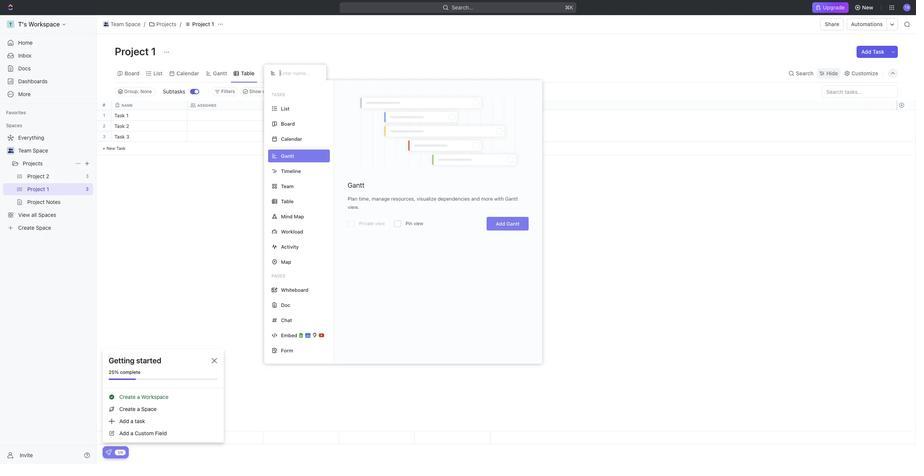Task type: describe. For each thing, give the bounding box(es) containing it.
doc
[[281, 302, 290, 308]]

spaces
[[6, 123, 22, 128]]

press space to select this row. row containing ‎task 2
[[112, 121, 491, 133]]

workload
[[281, 229, 303, 235]]

0 vertical spatial project
[[192, 21, 210, 27]]

visualize
[[417, 196, 436, 202]]

customize
[[852, 70, 879, 76]]

pages
[[272, 274, 285, 278]]

onboarding checklist button image
[[106, 450, 112, 456]]

gantt inside gantt "link"
[[213, 70, 227, 76]]

share
[[825, 21, 840, 27]]

a for task
[[131, 418, 133, 425]]

field
[[155, 430, 167, 437]]

new for new task
[[107, 146, 115, 151]]

0 vertical spatial space
[[125, 21, 141, 27]]

user group image inside 'team space' link
[[104, 22, 108, 26]]

create a space
[[119, 406, 157, 413]]

inbox link
[[3, 50, 93, 62]]

1 horizontal spatial table
[[281, 198, 294, 204]]

invite
[[20, 452, 33, 459]]

row group containing ‎task 1
[[112, 110, 491, 155]]

show closed
[[249, 89, 277, 94]]

view for private view
[[375, 221, 385, 227]]

private
[[359, 221, 374, 227]]

dashboards
[[18, 78, 48, 84]]

‎task 1
[[114, 113, 128, 119]]

2 for ‎task
[[126, 123, 129, 129]]

activity
[[281, 244, 299, 250]]

add a task
[[119, 418, 145, 425]]

task 3
[[114, 134, 129, 140]]

hide button
[[818, 68, 841, 79]]

favorites button
[[3, 108, 29, 117]]

set priority element for ‎task 2
[[414, 121, 425, 133]]

home
[[18, 39, 33, 46]]

‎task for ‎task 2
[[114, 123, 125, 129]]

2 for 1
[[103, 124, 105, 128]]

show closed button
[[240, 87, 281, 96]]

press space to select this row. row containing 3
[[97, 131, 112, 142]]

subtasks
[[163, 88, 185, 95]]

2 / from the left
[[180, 21, 181, 27]]

timeline
[[281, 168, 301, 174]]

dashboards link
[[3, 75, 93, 88]]

to for task 3
[[268, 134, 274, 139]]

add gantt
[[496, 221, 520, 227]]

team space link inside tree
[[18, 145, 92, 157]]

board link
[[123, 68, 139, 79]]

getting started
[[109, 356, 161, 365]]

1 2 3
[[103, 113, 106, 139]]

add for add task
[[862, 48, 872, 55]]

sidebar navigation
[[0, 15, 97, 464]]

whiteboard
[[281, 287, 308, 293]]

press space to select this row. row containing ‎task 1
[[112, 110, 491, 122]]

subtasks button
[[160, 86, 190, 98]]

hide
[[827, 70, 838, 76]]

1 horizontal spatial project 1
[[192, 21, 214, 27]]

0 vertical spatial list
[[154, 70, 163, 76]]

add task
[[862, 48, 885, 55]]

0 vertical spatial board
[[125, 70, 139, 76]]

share button
[[821, 18, 844, 30]]

embed
[[281, 332, 297, 338]]

pin
[[406, 221, 412, 227]]

complete
[[120, 370, 141, 375]]

0 horizontal spatial map
[[281, 259, 291, 265]]

0 horizontal spatial calendar
[[177, 70, 199, 76]]

closed
[[263, 89, 277, 94]]

private view
[[359, 221, 385, 227]]

user group image inside tree
[[8, 149, 13, 153]]

to do for task 3
[[268, 134, 281, 139]]

new button
[[852, 2, 878, 14]]

view for pin view
[[414, 221, 423, 227]]

task for new task
[[116, 146, 126, 151]]

space inside tree
[[33, 147, 48, 154]]

mind
[[281, 213, 293, 220]]

time,
[[359, 196, 370, 202]]

0 horizontal spatial project 1
[[115, 45, 158, 58]]

0 vertical spatial projects link
[[147, 20, 178, 29]]

add task button
[[857, 46, 889, 58]]

1 vertical spatial list
[[281, 106, 290, 112]]

inbox
[[18, 52, 31, 59]]

to do cell for ‎task 2
[[263, 121, 339, 131]]

Search tasks... text field
[[822, 86, 898, 97]]

create a workspace
[[119, 394, 169, 400]]

search...
[[452, 4, 474, 11]]

create for create a workspace
[[119, 394, 136, 400]]

team inside tree
[[18, 147, 31, 154]]

add for add gantt
[[496, 221, 505, 227]]

view.
[[348, 204, 359, 210]]

set priority image for 3
[[414, 132, 425, 143]]

set priority element for ‎task 1
[[414, 111, 425, 122]]

⌘k
[[565, 4, 574, 11]]

2 vertical spatial space
[[141, 406, 157, 413]]

tree inside sidebar navigation
[[3, 132, 93, 234]]

pin view
[[406, 221, 423, 227]]

25%
[[109, 370, 119, 375]]

search
[[796, 70, 814, 76]]

onboarding checklist button element
[[106, 450, 112, 456]]

0 horizontal spatial 3
[[103, 134, 106, 139]]

mind map
[[281, 213, 304, 220]]



Task type: vqa. For each thing, say whether or not it's contained in the screenshot.
Projects link within the 'tree'
yes



Task type: locate. For each thing, give the bounding box(es) containing it.
1 vertical spatial to do cell
[[263, 131, 339, 142]]

automations
[[851, 21, 883, 27]]

getting
[[109, 356, 135, 365]]

add a custom field
[[119, 430, 167, 437]]

projects link
[[147, 20, 178, 29], [23, 158, 72, 170]]

2 vertical spatial team
[[281, 183, 294, 189]]

#
[[103, 102, 105, 108]]

projects inside tree
[[23, 160, 43, 167]]

1 vertical spatial task
[[114, 134, 125, 140]]

1 horizontal spatial team space link
[[101, 20, 142, 29]]

add inside button
[[862, 48, 872, 55]]

list link
[[152, 68, 163, 79]]

new up automations
[[862, 4, 874, 11]]

gantt
[[213, 70, 227, 76], [348, 181, 365, 189], [505, 196, 518, 202], [507, 221, 520, 227]]

2 create from the top
[[119, 406, 136, 413]]

close image
[[212, 358, 217, 364]]

1/4
[[117, 450, 123, 455]]

‎task down ‎task 1
[[114, 123, 125, 129]]

1 vertical spatial create
[[119, 406, 136, 413]]

1 vertical spatial board
[[281, 121, 295, 127]]

1 vertical spatial new
[[107, 146, 115, 151]]

tasks
[[272, 92, 285, 97]]

team space link
[[101, 20, 142, 29], [18, 145, 92, 157]]

1 horizontal spatial board
[[281, 121, 295, 127]]

1 horizontal spatial team
[[111, 21, 124, 27]]

3 inside press space to select this row. 'row'
[[126, 134, 129, 140]]

2 do from the top
[[275, 134, 281, 139]]

custom
[[135, 430, 154, 437]]

2 to from the top
[[268, 134, 274, 139]]

1 vertical spatial project
[[115, 45, 149, 58]]

map down activity
[[281, 259, 291, 265]]

2 to do cell from the top
[[263, 131, 339, 142]]

1 vertical spatial projects link
[[23, 158, 72, 170]]

0 vertical spatial team space
[[111, 21, 141, 27]]

1 vertical spatial do
[[275, 134, 281, 139]]

map right mind
[[294, 213, 304, 220]]

0 horizontal spatial space
[[33, 147, 48, 154]]

0 vertical spatial project 1
[[192, 21, 214, 27]]

task
[[873, 48, 885, 55], [114, 134, 125, 140], [116, 146, 126, 151]]

grid
[[97, 101, 916, 445]]

1 vertical spatial team space
[[18, 147, 48, 154]]

to for ‎task 2
[[268, 124, 274, 129]]

add down with on the right of the page
[[496, 221, 505, 227]]

1 vertical spatial set priority image
[[414, 132, 425, 143]]

1 vertical spatial table
[[281, 198, 294, 204]]

cell
[[188, 110, 263, 120], [263, 110, 339, 120], [339, 110, 415, 120], [188, 121, 263, 131], [339, 121, 415, 131], [188, 131, 263, 142], [339, 131, 415, 142]]

gantt link
[[212, 68, 227, 79]]

customize button
[[842, 68, 881, 79]]

set priority image
[[414, 111, 425, 122], [414, 132, 425, 143]]

3 left task 3 at the top left
[[103, 134, 106, 139]]

table
[[241, 70, 255, 76], [281, 198, 294, 204]]

add
[[862, 48, 872, 55], [496, 221, 505, 227], [119, 418, 129, 425], [119, 430, 129, 437]]

1 horizontal spatial 2
[[126, 123, 129, 129]]

new
[[862, 4, 874, 11], [107, 146, 115, 151]]

add for add a task
[[119, 418, 129, 425]]

upgrade
[[823, 4, 845, 11]]

add for add a custom field
[[119, 430, 129, 437]]

1 set priority element from the top
[[414, 111, 425, 122]]

1 vertical spatial user group image
[[8, 149, 13, 153]]

1 horizontal spatial team space
[[111, 21, 141, 27]]

to do for ‎task 2
[[268, 124, 281, 129]]

‎task for ‎task 1
[[114, 113, 125, 119]]

press space to select this row. row
[[97, 110, 112, 121], [112, 110, 491, 122], [97, 121, 112, 131], [112, 121, 491, 133], [97, 131, 112, 142], [112, 131, 491, 143], [112, 432, 491, 445]]

0 vertical spatial user group image
[[104, 22, 108, 26]]

calendar up subtasks button
[[177, 70, 199, 76]]

1 vertical spatial team space link
[[18, 145, 92, 157]]

do
[[275, 124, 281, 129], [275, 134, 281, 139]]

25% complete
[[109, 370, 141, 375]]

set priority element for task 3
[[414, 132, 425, 143]]

2 horizontal spatial space
[[141, 406, 157, 413]]

view right private
[[375, 221, 385, 227]]

0 vertical spatial table
[[241, 70, 255, 76]]

0 vertical spatial team space link
[[101, 20, 142, 29]]

do up timeline
[[275, 134, 281, 139]]

1 horizontal spatial 3
[[126, 134, 129, 140]]

1 horizontal spatial calendar
[[281, 136, 302, 142]]

new down task 3 at the top left
[[107, 146, 115, 151]]

1 to from the top
[[268, 124, 274, 129]]

1 to do cell from the top
[[263, 121, 339, 131]]

new inside button
[[862, 4, 874, 11]]

view right pin at left
[[414, 221, 423, 227]]

press space to select this row. row containing task 3
[[112, 131, 491, 143]]

1 horizontal spatial /
[[180, 21, 181, 27]]

2 to do from the top
[[268, 134, 281, 139]]

space
[[125, 21, 141, 27], [33, 147, 48, 154], [141, 406, 157, 413]]

0 vertical spatial to do
[[268, 124, 281, 129]]

0 horizontal spatial table
[[241, 70, 255, 76]]

1 horizontal spatial project
[[192, 21, 210, 27]]

1 horizontal spatial map
[[294, 213, 304, 220]]

upgrade link
[[813, 2, 849, 13]]

view
[[375, 221, 385, 227], [414, 221, 423, 227]]

0 vertical spatial ‎task
[[114, 113, 125, 119]]

started
[[136, 356, 161, 365]]

list down tasks
[[281, 106, 290, 112]]

0 vertical spatial to do cell
[[263, 121, 339, 131]]

1 horizontal spatial list
[[281, 106, 290, 112]]

task for add task
[[873, 48, 885, 55]]

calendar
[[177, 70, 199, 76], [281, 136, 302, 142]]

‎task
[[114, 113, 125, 119], [114, 123, 125, 129]]

calendar up timeline
[[281, 136, 302, 142]]

2 horizontal spatial team
[[281, 183, 294, 189]]

plan time, manage resources, visualize dependencies and more with gantt view.
[[348, 196, 518, 210]]

project 1
[[192, 21, 214, 27], [115, 45, 158, 58]]

do down tasks
[[275, 124, 281, 129]]

user group image
[[104, 22, 108, 26], [8, 149, 13, 153]]

0 vertical spatial set priority image
[[414, 111, 425, 122]]

0 vertical spatial task
[[873, 48, 885, 55]]

1 horizontal spatial projects
[[156, 21, 176, 27]]

2 left ‎task 2
[[103, 124, 105, 128]]

0 horizontal spatial new
[[107, 146, 115, 151]]

0 horizontal spatial team space link
[[18, 145, 92, 157]]

a
[[137, 394, 140, 400], [137, 406, 140, 413], [131, 418, 133, 425], [131, 430, 133, 437]]

task
[[135, 418, 145, 425]]

set priority element
[[414, 111, 425, 122], [414, 121, 425, 133], [414, 132, 425, 143]]

0 horizontal spatial view
[[375, 221, 385, 227]]

3 set priority element from the top
[[414, 132, 425, 143]]

1 vertical spatial projects
[[23, 160, 43, 167]]

0 horizontal spatial projects link
[[23, 158, 72, 170]]

create up "add a task"
[[119, 406, 136, 413]]

project 1 link
[[183, 20, 216, 29]]

0 horizontal spatial list
[[154, 70, 163, 76]]

1 vertical spatial to do
[[268, 134, 281, 139]]

to do cell for task 3
[[263, 131, 339, 142]]

team
[[111, 21, 124, 27], [18, 147, 31, 154], [281, 183, 294, 189]]

1 to do from the top
[[268, 124, 281, 129]]

board left list link
[[125, 70, 139, 76]]

a down "add a task"
[[131, 430, 133, 437]]

resources,
[[391, 196, 415, 202]]

0 vertical spatial calendar
[[177, 70, 199, 76]]

board down tasks
[[281, 121, 295, 127]]

0 vertical spatial projects
[[156, 21, 176, 27]]

and
[[471, 196, 480, 202]]

2 vertical spatial task
[[116, 146, 126, 151]]

with
[[494, 196, 504, 202]]

0 vertical spatial team
[[111, 21, 124, 27]]

do for task 3
[[275, 134, 281, 139]]

create for create a space
[[119, 406, 136, 413]]

0 vertical spatial do
[[275, 124, 281, 129]]

board
[[125, 70, 139, 76], [281, 121, 295, 127]]

a for workspace
[[137, 394, 140, 400]]

1 horizontal spatial new
[[862, 4, 874, 11]]

create up create a space
[[119, 394, 136, 400]]

‎task 2
[[114, 123, 129, 129]]

list
[[154, 70, 163, 76], [281, 106, 290, 112]]

add left task
[[119, 418, 129, 425]]

gantt inside plan time, manage resources, visualize dependencies and more with gantt view.
[[505, 196, 518, 202]]

task inside press space to select this row. 'row'
[[114, 134, 125, 140]]

1 view from the left
[[375, 221, 385, 227]]

team space
[[111, 21, 141, 27], [18, 147, 48, 154]]

1 / from the left
[[144, 21, 145, 27]]

new task
[[107, 146, 126, 151]]

2 inside 1 2 3
[[103, 124, 105, 128]]

1 do from the top
[[275, 124, 281, 129]]

1 horizontal spatial projects link
[[147, 20, 178, 29]]

table link
[[240, 68, 255, 79]]

0 horizontal spatial user group image
[[8, 149, 13, 153]]

0 horizontal spatial team space
[[18, 147, 48, 154]]

add up "customize" on the right top of page
[[862, 48, 872, 55]]

2
[[126, 123, 129, 129], [103, 124, 105, 128]]

view button
[[264, 64, 289, 82]]

set priority image for 1
[[414, 111, 425, 122]]

1 inside press space to select this row. 'row'
[[126, 113, 128, 119]]

favorites
[[6, 110, 26, 116]]

1 vertical spatial project 1
[[115, 45, 158, 58]]

1 vertical spatial space
[[33, 147, 48, 154]]

docs
[[18, 65, 31, 72]]

home link
[[3, 37, 93, 49]]

2 set priority image from the top
[[414, 132, 425, 143]]

row group containing 1 2 3
[[97, 110, 112, 155]]

view button
[[264, 68, 289, 79]]

1 ‎task from the top
[[114, 113, 125, 119]]

chat
[[281, 317, 292, 323]]

task inside button
[[873, 48, 885, 55]]

task up "customize" on the right top of page
[[873, 48, 885, 55]]

0 horizontal spatial project
[[115, 45, 149, 58]]

table up mind
[[281, 198, 294, 204]]

1 create from the top
[[119, 394, 136, 400]]

a left task
[[131, 418, 133, 425]]

create
[[119, 394, 136, 400], [119, 406, 136, 413]]

calendar link
[[175, 68, 199, 79]]

to do cell
[[263, 121, 339, 131], [263, 131, 339, 142]]

task down task 3 at the top left
[[116, 146, 126, 151]]

1 vertical spatial map
[[281, 259, 291, 265]]

manage
[[372, 196, 390, 202]]

table up show
[[241, 70, 255, 76]]

1 horizontal spatial user group image
[[104, 22, 108, 26]]

automations button
[[848, 19, 887, 30]]

to do
[[268, 124, 281, 129], [268, 134, 281, 139]]

new for new
[[862, 4, 874, 11]]

tree containing team space
[[3, 132, 93, 234]]

0 vertical spatial map
[[294, 213, 304, 220]]

to
[[268, 124, 274, 129], [268, 134, 274, 139]]

press space to select this row. row containing 1
[[97, 110, 112, 121]]

0 horizontal spatial board
[[125, 70, 139, 76]]

set priority image
[[414, 121, 425, 133]]

team space inside tree
[[18, 147, 48, 154]]

a up create a space
[[137, 394, 140, 400]]

0 horizontal spatial /
[[144, 21, 145, 27]]

2 set priority element from the top
[[414, 121, 425, 133]]

grid containing ‎task 1
[[97, 101, 916, 445]]

‎task up ‎task 2
[[114, 113, 125, 119]]

1 horizontal spatial view
[[414, 221, 423, 227]]

docs link
[[3, 63, 93, 75]]

1 vertical spatial calendar
[[281, 136, 302, 142]]

task down ‎task 2
[[114, 134, 125, 140]]

1 set priority image from the top
[[414, 111, 425, 122]]

tree
[[3, 132, 93, 234]]

2 inside press space to select this row. 'row'
[[126, 123, 129, 129]]

add down "add a task"
[[119, 430, 129, 437]]

show
[[249, 89, 261, 94]]

0 vertical spatial new
[[862, 4, 874, 11]]

press space to select this row. row containing 2
[[97, 121, 112, 131]]

0 horizontal spatial projects
[[23, 160, 43, 167]]

a for space
[[137, 406, 140, 413]]

1 vertical spatial to
[[268, 134, 274, 139]]

plan
[[348, 196, 358, 202]]

1 inside 1 2 3
[[103, 113, 105, 118]]

view
[[274, 70, 286, 76]]

more
[[481, 196, 493, 202]]

row
[[112, 101, 491, 110]]

2 view from the left
[[414, 221, 423, 227]]

1 horizontal spatial space
[[125, 21, 141, 27]]

a for custom
[[131, 430, 133, 437]]

list up subtasks button
[[154, 70, 163, 76]]

2 up task 3 at the top left
[[126, 123, 129, 129]]

0 horizontal spatial team
[[18, 147, 31, 154]]

row group
[[97, 110, 112, 155], [112, 110, 491, 155], [897, 110, 916, 155], [897, 432, 916, 444]]

search button
[[787, 68, 816, 79]]

a up task
[[137, 406, 140, 413]]

do for ‎task 2
[[275, 124, 281, 129]]

0 vertical spatial to
[[268, 124, 274, 129]]

1 vertical spatial ‎task
[[114, 123, 125, 129]]

1 vertical spatial team
[[18, 147, 31, 154]]

0 vertical spatial create
[[119, 394, 136, 400]]

0 horizontal spatial 2
[[103, 124, 105, 128]]

dependencies
[[438, 196, 470, 202]]

2 ‎task from the top
[[114, 123, 125, 129]]

workspace
[[141, 394, 169, 400]]

Enter name... field
[[279, 70, 320, 77]]

projects
[[156, 21, 176, 27], [23, 160, 43, 167]]

3 down ‎task 2
[[126, 134, 129, 140]]

form
[[281, 348, 293, 354]]



